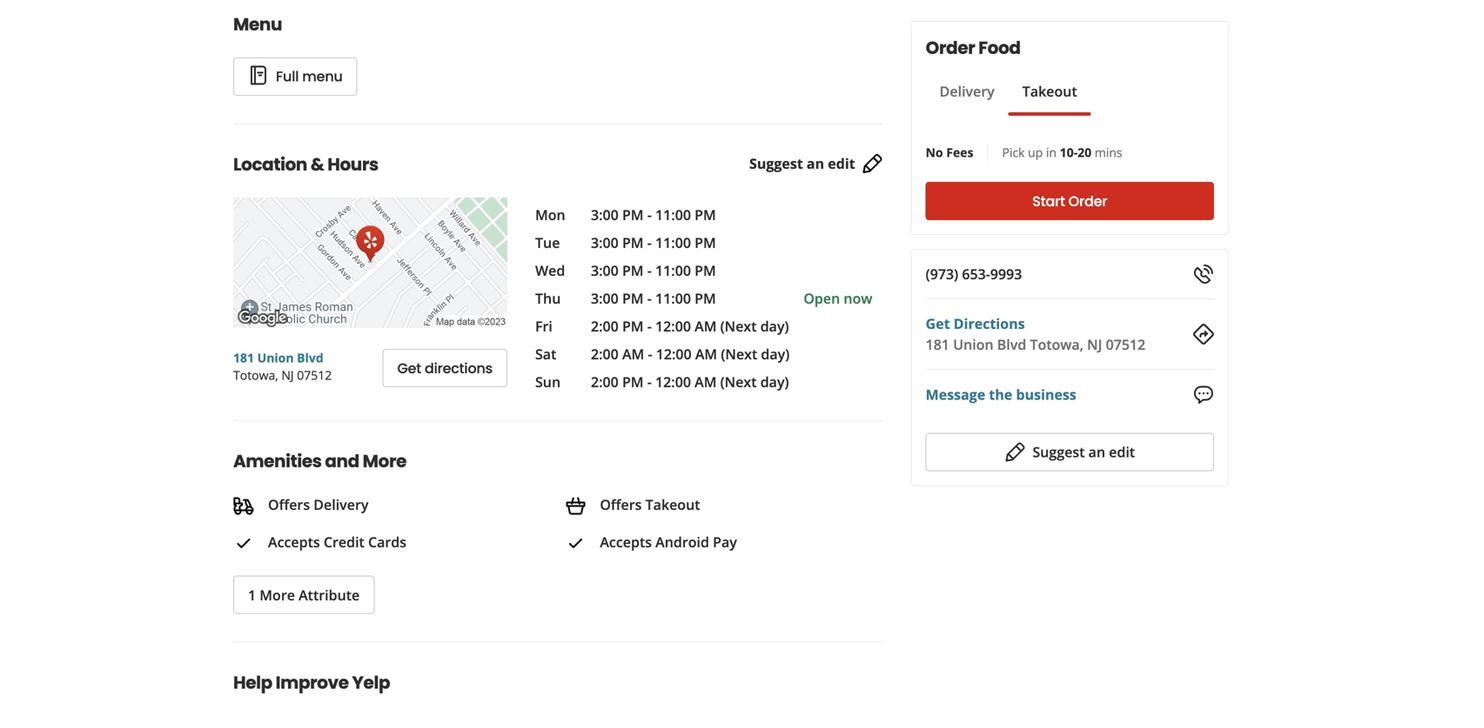 Task type: vqa. For each thing, say whether or not it's contained in the screenshot.
Suggest within Location & Hours element
yes



Task type: locate. For each thing, give the bounding box(es) containing it.
takeout up the accepts android pay
[[646, 495, 701, 514]]

1 vertical spatial (next
[[721, 345, 758, 364]]

2:00 right sat
[[591, 345, 619, 364]]

business
[[1017, 385, 1077, 404]]

3 3:00 from the top
[[591, 261, 619, 280]]

3:00 right wed
[[591, 261, 619, 280]]

20
[[1078, 144, 1092, 161]]

2:00 for fri
[[591, 317, 619, 336]]

get for get directions 181 union blvd totowa, nj 07512
[[926, 314, 951, 333]]

0 vertical spatial get
[[926, 314, 951, 333]]

2:00
[[591, 317, 619, 336], [591, 345, 619, 364], [591, 373, 619, 391]]

1 2:00 from the top
[[591, 317, 619, 336]]

1 vertical spatial takeout
[[646, 495, 701, 514]]

1 horizontal spatial more
[[363, 449, 407, 474]]

2:00 right fri
[[591, 317, 619, 336]]

suggest an edit
[[750, 154, 856, 173], [1033, 443, 1136, 462]]

order right "start"
[[1069, 192, 1108, 211]]

accepts down offers delivery
[[268, 533, 320, 552]]

1 horizontal spatial edit
[[1110, 443, 1136, 462]]

0 vertical spatial 07512
[[1107, 335, 1146, 354]]

an
[[807, 154, 825, 173], [1089, 443, 1106, 462]]

full
[[276, 67, 299, 86]]

2:00 right sun
[[591, 373, 619, 391]]

totowa, down 181 union blvd link
[[233, 367, 278, 384]]

blvd inside 181 union blvd totowa, nj 07512
[[297, 350, 324, 366]]

1 horizontal spatial accepts
[[600, 533, 652, 552]]

no
[[926, 144, 944, 161]]

0 horizontal spatial an
[[807, 154, 825, 173]]

2:00 pm - 12:00 am (next day) down the 2:00 am - 12:00 am (next day)
[[591, 373, 789, 391]]

order
[[926, 36, 976, 60], [1069, 192, 1108, 211]]

day) for sun
[[761, 373, 789, 391]]

3:00 pm - 11:00 pm for tue
[[591, 233, 716, 252]]

0 horizontal spatial suggest
[[750, 154, 804, 173]]

2 accepts from the left
[[600, 533, 652, 552]]

more right the 1
[[260, 586, 295, 605]]

24 shopping v2 image
[[565, 496, 586, 517]]

day)
[[761, 317, 789, 336], [761, 345, 790, 364], [761, 373, 789, 391]]

mins
[[1095, 144, 1123, 161]]

2 3:00 from the top
[[591, 233, 619, 252]]

attribute
[[299, 586, 360, 605]]

0 vertical spatial day)
[[761, 317, 789, 336]]

3:00 right tue on the top left
[[591, 233, 619, 252]]

help
[[233, 671, 272, 696]]

1 3:00 pm - 11:00 pm from the top
[[591, 206, 716, 224]]

3 3:00 pm - 11:00 pm from the top
[[591, 261, 716, 280]]

1 horizontal spatial nj
[[1088, 335, 1103, 354]]

0 vertical spatial suggest
[[750, 154, 804, 173]]

0 horizontal spatial edit
[[828, 154, 856, 173]]

sat
[[536, 345, 557, 364]]

2:00 pm - 12:00 am (next day)
[[591, 317, 789, 336], [591, 373, 789, 391]]

3:00
[[591, 206, 619, 224], [591, 233, 619, 252], [591, 261, 619, 280], [591, 289, 619, 308]]

thu
[[536, 289, 561, 308]]

1 12:00 from the top
[[656, 317, 691, 336]]

fees
[[947, 144, 974, 161]]

an right 24 pencil v2 image
[[1089, 443, 1106, 462]]

181 union blvd totowa, nj 07512
[[233, 350, 332, 384]]

11:00
[[656, 206, 691, 224], [656, 233, 691, 252], [656, 261, 691, 280], [656, 289, 691, 308]]

more
[[363, 449, 407, 474], [260, 586, 295, 605]]

-
[[648, 206, 652, 224], [648, 233, 652, 252], [648, 261, 652, 280], [648, 289, 652, 308], [648, 317, 652, 336], [648, 345, 653, 364], [648, 373, 652, 391]]

1 horizontal spatial offers
[[600, 495, 642, 514]]

0 vertical spatial totowa,
[[1031, 335, 1084, 354]]

am for sun
[[695, 373, 717, 391]]

0 vertical spatial edit
[[828, 154, 856, 173]]

24 checkmark v2 image down 24 shopping v2 image
[[565, 533, 586, 554]]

accepts
[[268, 533, 320, 552], [600, 533, 652, 552]]

1 horizontal spatial blvd
[[998, 335, 1027, 354]]

&
[[311, 152, 324, 177]]

1 horizontal spatial 24 checkmark v2 image
[[565, 533, 586, 554]]

2 vertical spatial 2:00
[[591, 373, 619, 391]]

3 2:00 from the top
[[591, 373, 619, 391]]

0 horizontal spatial 24 checkmark v2 image
[[233, 533, 254, 554]]

pm
[[623, 206, 644, 224], [695, 206, 716, 224], [623, 233, 644, 252], [695, 233, 716, 252], [623, 261, 644, 280], [695, 261, 716, 280], [623, 289, 644, 308], [695, 289, 716, 308], [623, 317, 644, 336], [623, 373, 644, 391]]

suggest an edit inside location & hours 'element'
[[750, 154, 856, 173]]

get
[[926, 314, 951, 333], [397, 359, 422, 378]]

menu element
[[206, 0, 884, 96]]

pay
[[713, 533, 737, 552]]

1 horizontal spatial takeout
[[1023, 82, 1078, 101]]

2 24 checkmark v2 image from the left
[[565, 533, 586, 554]]

1 accepts from the left
[[268, 533, 320, 552]]

tab list
[[926, 81, 1092, 116]]

1 vertical spatial 2:00
[[591, 345, 619, 364]]

1 horizontal spatial order
[[1069, 192, 1108, 211]]

2 12:00 from the top
[[656, 345, 692, 364]]

(next for fri
[[721, 317, 757, 336]]

0 horizontal spatial blvd
[[297, 350, 324, 366]]

2 3:00 pm - 11:00 pm from the top
[[591, 233, 716, 252]]

(973)
[[926, 265, 959, 283]]

1 horizontal spatial delivery
[[940, 82, 995, 101]]

hours
[[328, 152, 379, 177]]

0 horizontal spatial delivery
[[314, 495, 369, 514]]

0 horizontal spatial order
[[926, 36, 976, 60]]

2 vertical spatial (next
[[721, 373, 757, 391]]

get inside location & hours 'element'
[[397, 359, 422, 378]]

0 vertical spatial nj
[[1088, 335, 1103, 354]]

get down (973)
[[926, 314, 951, 333]]

24 checkmark v2 image down 24 order v2 image
[[233, 533, 254, 554]]

- for thu
[[648, 289, 652, 308]]

delivery down order food
[[940, 82, 995, 101]]

3 12:00 from the top
[[656, 373, 691, 391]]

- for sat
[[648, 345, 653, 364]]

1 horizontal spatial suggest
[[1033, 443, 1085, 462]]

24 checkmark v2 image
[[233, 533, 254, 554], [565, 533, 586, 554]]

07512 left the 24 directions v2 "icon"
[[1107, 335, 1146, 354]]

1 vertical spatial order
[[1069, 192, 1108, 211]]

4 11:00 from the top
[[656, 289, 691, 308]]

1 horizontal spatial totowa,
[[1031, 335, 1084, 354]]

2 vertical spatial 12:00
[[656, 373, 691, 391]]

1 vertical spatial edit
[[1110, 443, 1136, 462]]

get left directions
[[397, 359, 422, 378]]

(973) 653-9993
[[926, 265, 1023, 283]]

nj
[[1088, 335, 1103, 354], [282, 367, 294, 384]]

takeout up takeout tab panel
[[1023, 82, 1078, 101]]

takeout
[[1023, 82, 1078, 101], [646, 495, 701, 514]]

0 horizontal spatial more
[[260, 586, 295, 605]]

accepts down offers takeout on the left bottom
[[600, 533, 652, 552]]

1 more attribute
[[248, 586, 360, 605]]

1 vertical spatial delivery
[[314, 495, 369, 514]]

suggest an edit button
[[926, 433, 1215, 472]]

3 11:00 from the top
[[656, 261, 691, 280]]

now
[[844, 289, 873, 308]]

(next
[[721, 317, 757, 336], [721, 345, 758, 364], [721, 373, 757, 391]]

offers
[[268, 495, 310, 514], [600, 495, 642, 514]]

union inside 181 union blvd totowa, nj 07512
[[257, 350, 294, 366]]

order left food
[[926, 36, 976, 60]]

0 vertical spatial 2:00 pm - 12:00 am (next day)
[[591, 317, 789, 336]]

0 horizontal spatial 07512
[[297, 367, 332, 384]]

offers for offers delivery
[[268, 495, 310, 514]]

1 vertical spatial 12:00
[[656, 345, 692, 364]]

an left 24 pencil v2 icon
[[807, 154, 825, 173]]

1 vertical spatial totowa,
[[233, 367, 278, 384]]

get inside get directions 181 union blvd totowa, nj 07512
[[926, 314, 951, 333]]

help improve yelp
[[233, 671, 390, 696]]

1 vertical spatial suggest
[[1033, 443, 1085, 462]]

accepts for accepts credit cards
[[268, 533, 320, 552]]

more inside 1 more attribute dropdown button
[[260, 586, 295, 605]]

more right the and
[[363, 449, 407, 474]]

am
[[695, 317, 717, 336], [623, 345, 645, 364], [696, 345, 718, 364], [695, 373, 717, 391]]

1 vertical spatial suggest an edit
[[1033, 443, 1136, 462]]

1 offers from the left
[[268, 495, 310, 514]]

1 2:00 pm - 12:00 am (next day) from the top
[[591, 317, 789, 336]]

1 vertical spatial more
[[260, 586, 295, 605]]

totowa, inside 181 union blvd totowa, nj 07512
[[233, 367, 278, 384]]

07512 down 181 union blvd link
[[297, 367, 332, 384]]

2 vertical spatial day)
[[761, 373, 789, 391]]

1 horizontal spatial suggest an edit
[[1033, 443, 1136, 462]]

0 horizontal spatial union
[[257, 350, 294, 366]]

nj inside get directions 181 union blvd totowa, nj 07512
[[1088, 335, 1103, 354]]

android
[[656, 533, 710, 552]]

order inside button
[[1069, 192, 1108, 211]]

2 2:00 pm - 12:00 am (next day) from the top
[[591, 373, 789, 391]]

edit
[[828, 154, 856, 173], [1110, 443, 1136, 462]]

1 vertical spatial an
[[1089, 443, 1106, 462]]

1 24 checkmark v2 image from the left
[[233, 533, 254, 554]]

message the business
[[926, 385, 1077, 404]]

9993
[[991, 265, 1023, 283]]

accepts for accepts android pay
[[600, 533, 652, 552]]

get for get directions
[[397, 359, 422, 378]]

totowa, up business
[[1031, 335, 1084, 354]]

suggest an edit left 24 pencil v2 icon
[[750, 154, 856, 173]]

3:00 for tue
[[591, 233, 619, 252]]

1
[[248, 586, 256, 605]]

suggest inside location & hours 'element'
[[750, 154, 804, 173]]

directions
[[954, 314, 1026, 333]]

2 offers from the left
[[600, 495, 642, 514]]

3:00 pm - 11:00 pm
[[591, 206, 716, 224], [591, 233, 716, 252], [591, 261, 716, 280], [591, 289, 716, 308]]

07512
[[1107, 335, 1146, 354], [297, 367, 332, 384]]

1 horizontal spatial 07512
[[1107, 335, 1146, 354]]

1 horizontal spatial union
[[954, 335, 994, 354]]

4 3:00 from the top
[[591, 289, 619, 308]]

0 vertical spatial 12:00
[[656, 317, 691, 336]]

union
[[954, 335, 994, 354], [257, 350, 294, 366]]

1 horizontal spatial an
[[1089, 443, 1106, 462]]

1 vertical spatial 2:00 pm - 12:00 am (next day)
[[591, 373, 789, 391]]

0 horizontal spatial accepts
[[268, 533, 320, 552]]

takeout inside amenities and more 'element'
[[646, 495, 701, 514]]

suggest an edit right 24 pencil v2 image
[[1033, 443, 1136, 462]]

2 11:00 from the top
[[656, 233, 691, 252]]

0 horizontal spatial takeout
[[646, 495, 701, 514]]

3:00 right mon
[[591, 206, 619, 224]]

0 vertical spatial 2:00
[[591, 317, 619, 336]]

no fees
[[926, 144, 974, 161]]

0 vertical spatial order
[[926, 36, 976, 60]]

location
[[233, 152, 307, 177]]

union inside get directions 181 union blvd totowa, nj 07512
[[954, 335, 994, 354]]

0 horizontal spatial offers
[[268, 495, 310, 514]]

menu
[[302, 67, 343, 86]]

- for wed
[[648, 261, 652, 280]]

delivery inside amenities and more 'element'
[[314, 495, 369, 514]]

0 horizontal spatial nj
[[282, 367, 294, 384]]

4 3:00 pm - 11:00 pm from the top
[[591, 289, 716, 308]]

0 horizontal spatial get
[[397, 359, 422, 378]]

offers down amenities
[[268, 495, 310, 514]]

message the business button
[[926, 384, 1077, 405]]

1 vertical spatial get
[[397, 359, 422, 378]]

2:00 pm - 12:00 am (next day) up the 2:00 am - 12:00 am (next day)
[[591, 317, 789, 336]]

1 vertical spatial day)
[[761, 345, 790, 364]]

0 vertical spatial (next
[[721, 317, 757, 336]]

map image
[[233, 198, 508, 328]]

delivery
[[940, 82, 995, 101], [314, 495, 369, 514]]

1 vertical spatial nj
[[282, 367, 294, 384]]

181
[[926, 335, 950, 354], [233, 350, 254, 366]]

delivery up credit
[[314, 495, 369, 514]]

improve
[[276, 671, 349, 696]]

0 vertical spatial an
[[807, 154, 825, 173]]

12:00 for sat
[[656, 345, 692, 364]]

offers right 24 shopping v2 image
[[600, 495, 642, 514]]

181 inside get directions 181 union blvd totowa, nj 07512
[[926, 335, 950, 354]]

tue
[[536, 233, 560, 252]]

0 vertical spatial suggest an edit
[[750, 154, 856, 173]]

blvd
[[998, 335, 1027, 354], [297, 350, 324, 366]]

12:00
[[656, 317, 691, 336], [656, 345, 692, 364], [656, 373, 691, 391]]

suggest an edit link
[[750, 153, 884, 174]]

get directions
[[397, 359, 493, 378]]

1 3:00 from the top
[[591, 206, 619, 224]]

totowa,
[[1031, 335, 1084, 354], [233, 367, 278, 384]]

1 11:00 from the top
[[656, 206, 691, 224]]

am for fri
[[695, 317, 717, 336]]

mon
[[536, 206, 566, 224]]

0 horizontal spatial totowa,
[[233, 367, 278, 384]]

3:00 right thu
[[591, 289, 619, 308]]

1 horizontal spatial 181
[[926, 335, 950, 354]]

suggest
[[750, 154, 804, 173], [1033, 443, 1085, 462]]

2 2:00 from the top
[[591, 345, 619, 364]]

1 horizontal spatial get
[[926, 314, 951, 333]]

1 vertical spatial 07512
[[297, 367, 332, 384]]

0 horizontal spatial suggest an edit
[[750, 154, 856, 173]]

12:00 for sun
[[656, 373, 691, 391]]

12:00 for fri
[[656, 317, 691, 336]]

181 union blvd link
[[233, 350, 324, 366]]

0 vertical spatial delivery
[[940, 82, 995, 101]]

offers for offers takeout
[[600, 495, 642, 514]]

3:00 for thu
[[591, 289, 619, 308]]

0 horizontal spatial 181
[[233, 350, 254, 366]]



Task type: describe. For each thing, give the bounding box(es) containing it.
653-
[[963, 265, 991, 283]]

open
[[804, 289, 841, 308]]

24 directions v2 image
[[1194, 324, 1215, 345]]

day) for sat
[[761, 345, 790, 364]]

offers delivery
[[268, 495, 369, 514]]

3:00 for mon
[[591, 206, 619, 224]]

edit inside location & hours 'element'
[[828, 154, 856, 173]]

accepts credit cards
[[268, 533, 407, 552]]

(next for sun
[[721, 373, 757, 391]]

offers takeout
[[600, 495, 701, 514]]

pick
[[1003, 144, 1025, 161]]

get directions link
[[383, 349, 508, 388]]

- for sun
[[648, 373, 652, 391]]

menu
[[233, 12, 282, 37]]

cards
[[368, 533, 407, 552]]

an inside location & hours 'element'
[[807, 154, 825, 173]]

location & hours element
[[206, 124, 915, 393]]

yelp
[[352, 671, 390, 696]]

open now
[[804, 289, 873, 308]]

day) for fri
[[761, 317, 789, 336]]

3:00 pm - 11:00 pm for mon
[[591, 206, 716, 224]]

11:00 for thu
[[656, 289, 691, 308]]

07512 inside get directions 181 union blvd totowa, nj 07512
[[1107, 335, 1146, 354]]

nj inside 181 union blvd totowa, nj 07512
[[282, 367, 294, 384]]

amenities
[[233, 449, 322, 474]]

totowa, inside get directions 181 union blvd totowa, nj 07512
[[1031, 335, 1084, 354]]

get directions link
[[926, 314, 1026, 333]]

start
[[1033, 192, 1066, 211]]

24 menu v2 image
[[248, 65, 269, 86]]

the
[[990, 385, 1013, 404]]

3:00 pm - 11:00 pm for wed
[[591, 261, 716, 280]]

location & hours
[[233, 152, 379, 177]]

and
[[325, 449, 359, 474]]

wed
[[536, 261, 565, 280]]

0 vertical spatial more
[[363, 449, 407, 474]]

suggest an edit inside button
[[1033, 443, 1136, 462]]

pick up in 10-20 mins
[[1003, 144, 1123, 161]]

- for fri
[[648, 317, 652, 336]]

2:00 pm - 12:00 am (next day) for fri
[[591, 317, 789, 336]]

sun
[[536, 373, 561, 391]]

directions
[[425, 359, 493, 378]]

amenities and more element
[[206, 421, 898, 615]]

24 checkmark v2 image for accepts credit cards
[[233, 533, 254, 554]]

2:00 am - 12:00 am (next day)
[[591, 345, 790, 364]]

11:00 for tue
[[656, 233, 691, 252]]

suggest inside button
[[1033, 443, 1085, 462]]

(next for sat
[[721, 345, 758, 364]]

2:00 for sun
[[591, 373, 619, 391]]

credit
[[324, 533, 365, 552]]

get directions 181 union blvd totowa, nj 07512
[[926, 314, 1146, 354]]

am for sat
[[696, 345, 718, 364]]

full menu
[[276, 67, 343, 86]]

fri
[[536, 317, 553, 336]]

3:00 pm - 11:00 pm for thu
[[591, 289, 716, 308]]

24 pencil v2 image
[[863, 153, 884, 174]]

in
[[1047, 144, 1057, 161]]

accepts android pay
[[600, 533, 737, 552]]

edit inside button
[[1110, 443, 1136, 462]]

2:00 pm - 12:00 am (next day) for sun
[[591, 373, 789, 391]]

3:00 for wed
[[591, 261, 619, 280]]

07512 inside 181 union blvd totowa, nj 07512
[[297, 367, 332, 384]]

- for tue
[[648, 233, 652, 252]]

24 message v2 image
[[1194, 385, 1215, 406]]

blvd inside get directions 181 union blvd totowa, nj 07512
[[998, 335, 1027, 354]]

food
[[979, 36, 1021, 60]]

24 pencil v2 image
[[1005, 442, 1026, 463]]

full menu link
[[233, 57, 358, 96]]

24 checkmark v2 image for accepts android pay
[[565, 533, 586, 554]]

amenities and more
[[233, 449, 407, 474]]

message
[[926, 385, 986, 404]]

0 vertical spatial takeout
[[1023, 82, 1078, 101]]

10-
[[1060, 144, 1078, 161]]

order food
[[926, 36, 1021, 60]]

24 order v2 image
[[233, 496, 254, 517]]

2:00 for sat
[[591, 345, 619, 364]]

11:00 for mon
[[656, 206, 691, 224]]

takeout tab panel
[[926, 116, 1092, 123]]

- for mon
[[648, 206, 652, 224]]

an inside button
[[1089, 443, 1106, 462]]

start order
[[1033, 192, 1108, 211]]

start order button
[[926, 182, 1215, 220]]

11:00 for wed
[[656, 261, 691, 280]]

up
[[1029, 144, 1044, 161]]

tab list containing delivery
[[926, 81, 1092, 116]]

1 more attribute button
[[233, 576, 375, 615]]

24 phone v2 image
[[1194, 264, 1215, 285]]

181 inside 181 union blvd totowa, nj 07512
[[233, 350, 254, 366]]



